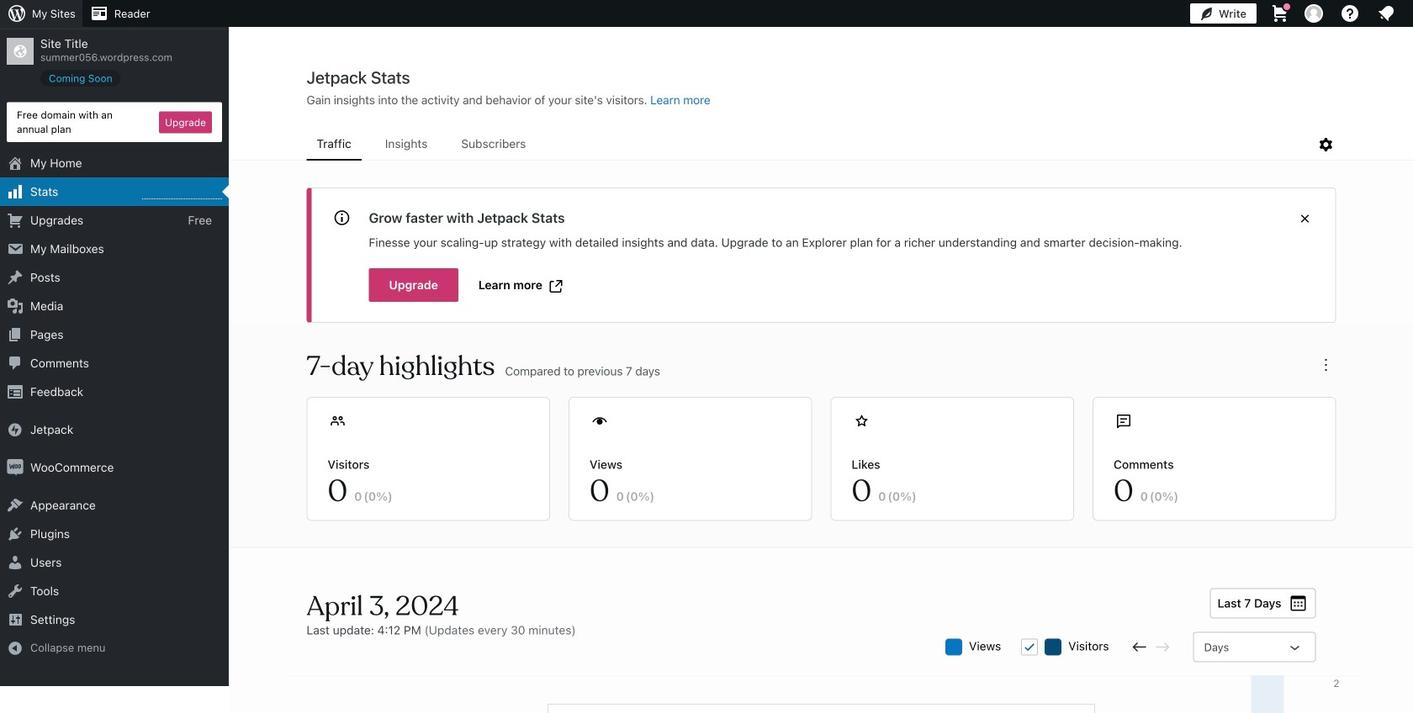 Task type: vqa. For each thing, say whether or not it's contained in the screenshot.
dialog
no



Task type: locate. For each thing, give the bounding box(es) containing it.
list item
[[1406, 165, 1413, 244], [1406, 244, 1413, 306]]

1 list item from the top
[[1406, 165, 1413, 244]]

img image
[[7, 422, 24, 438], [7, 459, 24, 476]]

0 vertical spatial img image
[[7, 422, 24, 438]]

help image
[[1340, 3, 1360, 24]]

1 img image from the top
[[7, 422, 24, 438]]

menu inside jetpack stats main content
[[307, 129, 1316, 161]]

jetpack stats main content
[[230, 66, 1413, 713]]

1 vertical spatial img image
[[7, 459, 24, 476]]

highest hourly views 0 image
[[142, 189, 222, 199]]

None checkbox
[[1021, 639, 1038, 656]]

menu
[[307, 129, 1316, 161]]

my shopping cart image
[[1270, 3, 1290, 24]]



Task type: describe. For each thing, give the bounding box(es) containing it.
my profile image
[[1305, 4, 1323, 23]]

2 list item from the top
[[1406, 244, 1413, 306]]

2 img image from the top
[[7, 459, 24, 476]]

manage your notifications image
[[1376, 3, 1396, 24]]

close image
[[1295, 209, 1315, 229]]

none checkbox inside jetpack stats main content
[[1021, 639, 1038, 656]]



